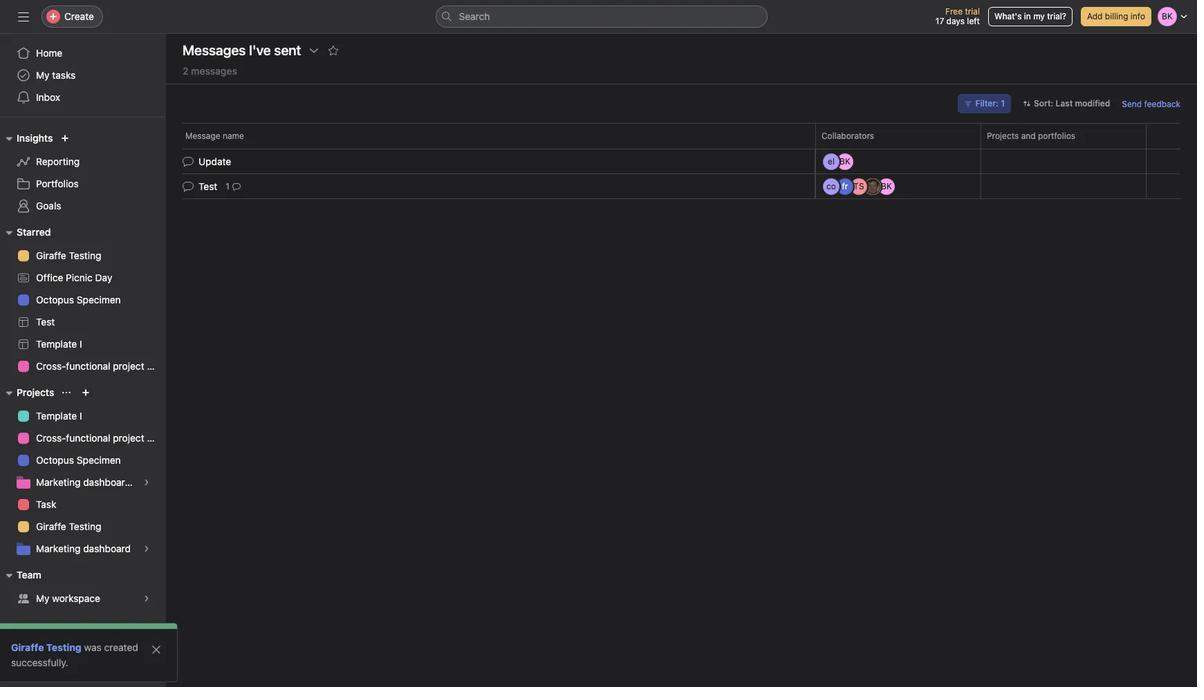 Task type: describe. For each thing, give the bounding box(es) containing it.
feedback
[[1145, 99, 1181, 109]]

marketing dashboard
[[36, 543, 131, 555]]

message name column header
[[183, 123, 820, 149]]

projects and portfolios
[[987, 131, 1076, 141]]

sort:
[[1034, 98, 1054, 109]]

marketing dashboard link
[[8, 538, 158, 560]]

office picnic day
[[36, 272, 112, 284]]

last
[[1056, 98, 1073, 109]]

functional inside starred element
[[66, 360, 110, 372]]

starred button
[[0, 224, 51, 241]]

workspace
[[52, 593, 100, 605]]

dashboards
[[83, 477, 136, 488]]

search button
[[435, 6, 768, 28]]

i for template i 'link' in 'projects' "element"
[[80, 410, 82, 422]]

in
[[1024, 11, 1031, 21]]

reporting link
[[8, 151, 158, 173]]

marketing dashboards link
[[8, 472, 158, 494]]

test row
[[166, 173, 1197, 200]]

message
[[185, 131, 220, 141]]

add to starred image
[[328, 45, 339, 56]]

2 vertical spatial giraffe
[[11, 642, 44, 654]]

free trial 17 days left
[[936, 6, 980, 26]]

reporting
[[36, 156, 80, 167]]

new project or portfolio image
[[82, 389, 90, 397]]

inbox
[[36, 91, 60, 103]]

office picnic day link
[[8, 267, 158, 289]]

update
[[199, 156, 231, 167]]

conversation name for update cell
[[166, 149, 816, 174]]

sort: last modified button
[[1017, 94, 1117, 113]]

portfolios
[[1038, 131, 1076, 141]]

add billing info button
[[1081, 7, 1152, 26]]

specimen for picnic
[[77, 294, 121, 306]]

octopus specimen link for picnic
[[8, 289, 158, 311]]

cross-functional project plan inside starred element
[[36, 360, 166, 372]]

my tasks
[[36, 69, 76, 81]]

starred
[[17, 226, 51, 238]]

projects for projects
[[17, 387, 54, 398]]

and
[[1022, 131, 1036, 141]]

my workspace
[[36, 593, 100, 605]]

2 cross-functional project plan link from the top
[[8, 428, 166, 450]]

invite button
[[13, 657, 73, 682]]

create
[[64, 10, 94, 22]]

send feedback
[[1122, 99, 1181, 109]]

search
[[459, 10, 490, 22]]

row containing message name
[[166, 123, 1197, 149]]

successfully.
[[11, 657, 68, 669]]

day
[[95, 272, 112, 284]]

plan inside starred element
[[147, 360, 166, 372]]

my workspace link
[[8, 588, 158, 610]]

cell for update
[[981, 149, 1147, 174]]

collaborators
[[822, 131, 874, 141]]

octopus for cross-
[[36, 454, 74, 466]]

projects button
[[0, 385, 54, 401]]

i've sent
[[249, 42, 301, 58]]

see details, marketing dashboards image
[[143, 479, 151, 487]]

marketing dashboards
[[36, 477, 136, 488]]

goals
[[36, 200, 61, 212]]

octopus for office
[[36, 294, 74, 306]]

1 inside button
[[226, 181, 230, 191]]

was created successfully.
[[11, 642, 138, 669]]

cell for test
[[981, 174, 1147, 199]]

projects and portfolios column header
[[981, 123, 1150, 149]]

what's in my trial?
[[995, 11, 1067, 21]]

projects for projects and portfolios
[[987, 131, 1019, 141]]

template i link inside 'projects' "element"
[[8, 405, 158, 428]]

add
[[1087, 11, 1103, 21]]

conversation name for test cell
[[166, 174, 816, 199]]

giraffe for giraffe testing link in 'projects' "element"
[[36, 521, 66, 533]]

collaborators column header
[[816, 123, 985, 149]]

days
[[947, 16, 965, 26]]

add billing info
[[1087, 11, 1146, 21]]

my
[[1034, 11, 1045, 21]]

my for my workspace
[[36, 593, 49, 605]]

messages
[[183, 42, 246, 58]]

insights button
[[0, 130, 53, 147]]

search list box
[[435, 6, 768, 28]]

giraffe testing for giraffe testing link in 'projects' "element"
[[36, 521, 101, 533]]

home
[[36, 47, 62, 59]]

global element
[[0, 34, 166, 117]]

cross- inside starred element
[[36, 360, 66, 372]]

insights
[[17, 132, 53, 144]]

2
[[183, 65, 189, 77]]

office
[[36, 272, 63, 284]]



Task type: vqa. For each thing, say whether or not it's contained in the screenshot.
THE PROJECTS element
yes



Task type: locate. For each thing, give the bounding box(es) containing it.
octopus down the office at left top
[[36, 294, 74, 306]]

giraffe up successfully. at left
[[11, 642, 44, 654]]

tree grid containing update
[[166, 148, 1197, 200]]

tree grid
[[166, 148, 1197, 200]]

invite
[[39, 663, 64, 675]]

project up the see details, marketing dashboards icon
[[113, 432, 144, 444]]

what's in my trial? button
[[989, 7, 1073, 26]]

octopus specimen link for functional
[[8, 450, 158, 472]]

0 vertical spatial octopus specimen
[[36, 294, 121, 306]]

specimen inside 'projects' "element"
[[77, 454, 121, 466]]

plan
[[147, 360, 166, 372], [147, 432, 166, 444]]

template inside 'projects' "element"
[[36, 410, 77, 422]]

giraffe testing link up marketing dashboard
[[8, 516, 158, 538]]

template i down test link at top
[[36, 338, 82, 350]]

testing inside 'projects' "element"
[[69, 521, 101, 533]]

0 vertical spatial i
[[80, 338, 82, 350]]

0 vertical spatial specimen
[[77, 294, 121, 306]]

message name
[[185, 131, 244, 141]]

template i link down new project or portfolio image
[[8, 405, 158, 428]]

functional
[[66, 360, 110, 372], [66, 432, 110, 444]]

2 messages
[[183, 65, 237, 77]]

2 vertical spatial giraffe testing
[[11, 642, 81, 654]]

teams element
[[0, 563, 166, 613]]

test inside cell
[[199, 181, 217, 192]]

2 my from the top
[[36, 593, 49, 605]]

my for my tasks
[[36, 69, 49, 81]]

1 vertical spatial 1
[[226, 181, 230, 191]]

trial
[[965, 6, 980, 17]]

giraffe testing link inside 'projects' "element"
[[8, 516, 158, 538]]

name
[[223, 131, 244, 141]]

functional up marketing dashboards
[[66, 432, 110, 444]]

giraffe testing for giraffe testing link within the starred element
[[36, 250, 101, 261]]

template i
[[36, 338, 82, 350], [36, 410, 82, 422]]

0 vertical spatial template i link
[[8, 333, 158, 356]]

testing down task link at the left of page
[[69, 521, 101, 533]]

1 vertical spatial i
[[80, 410, 82, 422]]

my
[[36, 69, 49, 81], [36, 593, 49, 605]]

info
[[1131, 11, 1146, 21]]

giraffe inside starred element
[[36, 250, 66, 261]]

template inside starred element
[[36, 338, 77, 350]]

cross-
[[36, 360, 66, 372], [36, 432, 66, 444]]

template i link
[[8, 333, 158, 356], [8, 405, 158, 428]]

octopus specimen for picnic
[[36, 294, 121, 306]]

cross-functional project plan up dashboards
[[36, 432, 166, 444]]

giraffe testing link up successfully. at left
[[11, 642, 81, 654]]

tasks
[[52, 69, 76, 81]]

1 vertical spatial projects
[[17, 387, 54, 398]]

0 vertical spatial test
[[199, 181, 217, 192]]

octopus specimen inside starred element
[[36, 294, 121, 306]]

1 vertical spatial marketing
[[36, 543, 81, 555]]

octopus up marketing dashboards link
[[36, 454, 74, 466]]

1 vertical spatial cross-functional project plan
[[36, 432, 166, 444]]

cross-functional project plan inside 'projects' "element"
[[36, 432, 166, 444]]

octopus specimen link up marketing dashboards
[[8, 450, 158, 472]]

octopus specimen link down picnic
[[8, 289, 158, 311]]

create button
[[42, 6, 103, 28]]

was
[[84, 642, 102, 654]]

project
[[113, 360, 144, 372], [113, 432, 144, 444]]

modified
[[1075, 98, 1111, 109]]

insights element
[[0, 126, 166, 220]]

cell down portfolios
[[981, 149, 1147, 174]]

2 cross-functional project plan from the top
[[36, 432, 166, 444]]

2 cross- from the top
[[36, 432, 66, 444]]

project inside starred element
[[113, 360, 144, 372]]

1 vertical spatial giraffe testing link
[[8, 516, 158, 538]]

1 vertical spatial giraffe testing
[[36, 521, 101, 533]]

projects element
[[0, 380, 166, 563]]

1 octopus specimen from the top
[[36, 294, 121, 306]]

0 vertical spatial template
[[36, 338, 77, 350]]

0 vertical spatial projects
[[987, 131, 1019, 141]]

2 plan from the top
[[147, 432, 166, 444]]

projects inside column header
[[987, 131, 1019, 141]]

sort: last modified
[[1034, 98, 1111, 109]]

filter: 1
[[976, 98, 1005, 109]]

octopus inside 'projects' "element"
[[36, 454, 74, 466]]

1 vertical spatial giraffe
[[36, 521, 66, 533]]

template i inside starred element
[[36, 338, 82, 350]]

giraffe testing up 'office picnic day'
[[36, 250, 101, 261]]

2 project from the top
[[113, 432, 144, 444]]

1 functional from the top
[[66, 360, 110, 372]]

cross-functional project plan link up marketing dashboards
[[8, 428, 166, 450]]

1 vertical spatial octopus
[[36, 454, 74, 466]]

marketing for marketing dashboards
[[36, 477, 81, 488]]

cell inside update row
[[981, 149, 1147, 174]]

octopus inside starred element
[[36, 294, 74, 306]]

trial?
[[1048, 11, 1067, 21]]

octopus specimen down picnic
[[36, 294, 121, 306]]

messages
[[191, 65, 237, 77]]

0 vertical spatial cross-
[[36, 360, 66, 372]]

1 specimen from the top
[[77, 294, 121, 306]]

testing for giraffe testing link within the starred element
[[69, 250, 101, 261]]

giraffe for giraffe testing link within the starred element
[[36, 250, 66, 261]]

template i inside 'projects' "element"
[[36, 410, 82, 422]]

created
[[104, 642, 138, 654]]

1 vertical spatial template
[[36, 410, 77, 422]]

functional up new project or portfolio image
[[66, 360, 110, 372]]

projects inside 'dropdown button'
[[17, 387, 54, 398]]

my left the tasks
[[36, 69, 49, 81]]

testing up office picnic day link
[[69, 250, 101, 261]]

1 vertical spatial plan
[[147, 432, 166, 444]]

1 template i link from the top
[[8, 333, 158, 356]]

specimen inside starred element
[[77, 294, 121, 306]]

1 octopus from the top
[[36, 294, 74, 306]]

row
[[166, 123, 1197, 149], [183, 148, 1181, 149]]

0 horizontal spatial projects
[[17, 387, 54, 398]]

2 vertical spatial testing
[[46, 642, 81, 654]]

giraffe testing inside starred element
[[36, 250, 101, 261]]

cross- inside 'projects' "element"
[[36, 432, 66, 444]]

1 i from the top
[[80, 338, 82, 350]]

picnic
[[66, 272, 93, 284]]

0 horizontal spatial test
[[36, 316, 55, 328]]

0 horizontal spatial 1
[[226, 181, 230, 191]]

0 vertical spatial octopus
[[36, 294, 74, 306]]

giraffe testing
[[36, 250, 101, 261], [36, 521, 101, 533], [11, 642, 81, 654]]

send
[[1122, 99, 1142, 109]]

0 vertical spatial giraffe
[[36, 250, 66, 261]]

2 vertical spatial giraffe testing link
[[11, 642, 81, 654]]

dashboard
[[83, 543, 131, 555]]

1 right 'filter:'
[[1001, 98, 1005, 109]]

2 specimen from the top
[[77, 454, 121, 466]]

0 vertical spatial cross-functional project plan link
[[8, 356, 166, 378]]

i inside starred element
[[80, 338, 82, 350]]

1 inside "button"
[[1001, 98, 1005, 109]]

marketing up task
[[36, 477, 81, 488]]

projects left and at the right top
[[987, 131, 1019, 141]]

giraffe up the office at left top
[[36, 250, 66, 261]]

1 project from the top
[[113, 360, 144, 372]]

2 messages button
[[183, 65, 237, 84]]

giraffe testing down task link at the left of page
[[36, 521, 101, 533]]

2 octopus from the top
[[36, 454, 74, 466]]

my tasks link
[[8, 64, 158, 86]]

filter:
[[976, 98, 999, 109]]

2 functional from the top
[[66, 432, 110, 444]]

cross-functional project plan link up new project or portfolio image
[[8, 356, 166, 378]]

cross-functional project plan
[[36, 360, 166, 372], [36, 432, 166, 444]]

1 vertical spatial cross-functional project plan link
[[8, 428, 166, 450]]

actions image
[[308, 45, 319, 56]]

1 cross-functional project plan from the top
[[36, 360, 166, 372]]

specimen for functional
[[77, 454, 121, 466]]

starred element
[[0, 220, 166, 380]]

cross- down the "show options, current sort, top" icon
[[36, 432, 66, 444]]

i down new project or portfolio image
[[80, 410, 82, 422]]

0 vertical spatial marketing
[[36, 477, 81, 488]]

inbox link
[[8, 86, 158, 109]]

1 template i from the top
[[36, 338, 82, 350]]

what's
[[995, 11, 1022, 21]]

octopus specimen up marketing dashboards link
[[36, 454, 121, 466]]

0 vertical spatial plan
[[147, 360, 166, 372]]

functional inside 'projects' "element"
[[66, 432, 110, 444]]

testing for giraffe testing link in 'projects' "element"
[[69, 521, 101, 533]]

giraffe testing up successfully. at left
[[11, 642, 81, 654]]

task
[[36, 499, 56, 511]]

2 marketing from the top
[[36, 543, 81, 555]]

template i down the "show options, current sort, top" icon
[[36, 410, 82, 422]]

billing
[[1105, 11, 1129, 21]]

2 template from the top
[[36, 410, 77, 422]]

1 vertical spatial functional
[[66, 432, 110, 444]]

giraffe testing inside 'projects' "element"
[[36, 521, 101, 533]]

template i for template i 'link' in 'projects' "element"
[[36, 410, 82, 422]]

template i link up new project or portfolio image
[[8, 333, 158, 356]]

0 vertical spatial template i
[[36, 338, 82, 350]]

marketing for marketing dashboard
[[36, 543, 81, 555]]

2 i from the top
[[80, 410, 82, 422]]

octopus
[[36, 294, 74, 306], [36, 454, 74, 466]]

1 vertical spatial cross-
[[36, 432, 66, 444]]

1 horizontal spatial projects
[[987, 131, 1019, 141]]

giraffe inside 'projects' "element"
[[36, 521, 66, 533]]

left
[[967, 16, 980, 26]]

giraffe testing link
[[8, 245, 158, 267], [8, 516, 158, 538], [11, 642, 81, 654]]

octopus specimen inside 'projects' "element"
[[36, 454, 121, 466]]

1 my from the top
[[36, 69, 49, 81]]

1 octopus specimen link from the top
[[8, 289, 158, 311]]

specimen up dashboards
[[77, 454, 121, 466]]

2 template i link from the top
[[8, 405, 158, 428]]

2 octopus specimen from the top
[[36, 454, 121, 466]]

0 vertical spatial 1
[[1001, 98, 1005, 109]]

2 template i from the top
[[36, 410, 82, 422]]

0 vertical spatial giraffe testing link
[[8, 245, 158, 267]]

my inside global element
[[36, 69, 49, 81]]

show options, current sort, top image
[[63, 389, 71, 397]]

1 cell from the top
[[981, 149, 1147, 174]]

plan inside 'projects' "element"
[[147, 432, 166, 444]]

close image
[[151, 645, 162, 656]]

1 vertical spatial project
[[113, 432, 144, 444]]

0 vertical spatial testing
[[69, 250, 101, 261]]

team button
[[0, 567, 41, 584]]

template down test link at top
[[36, 338, 77, 350]]

see details, marketing dashboard image
[[143, 545, 151, 553]]

cross-functional project plan link
[[8, 356, 166, 378], [8, 428, 166, 450]]

specimen
[[77, 294, 121, 306], [77, 454, 121, 466]]

1 vertical spatial specimen
[[77, 454, 121, 466]]

1 cross-functional project plan link from the top
[[8, 356, 166, 378]]

template
[[36, 338, 77, 350], [36, 410, 77, 422]]

home link
[[8, 42, 158, 64]]

cell
[[981, 149, 1147, 174], [981, 174, 1147, 199]]

giraffe testing link up picnic
[[8, 245, 158, 267]]

0 vertical spatial octopus specimen link
[[8, 289, 158, 311]]

testing up the invite
[[46, 642, 81, 654]]

1 marketing from the top
[[36, 477, 81, 488]]

1 horizontal spatial 1
[[1001, 98, 1005, 109]]

1 vertical spatial template i link
[[8, 405, 158, 428]]

task link
[[8, 494, 158, 516]]

1 vertical spatial octopus specimen
[[36, 454, 121, 466]]

template i for template i 'link' within starred element
[[36, 338, 82, 350]]

i inside 'projects' "element"
[[80, 410, 82, 422]]

see details, my workspace image
[[143, 595, 151, 603]]

i for template i 'link' within starred element
[[80, 338, 82, 350]]

1 button
[[223, 180, 243, 193]]

test down the office at left top
[[36, 316, 55, 328]]

1 down update
[[226, 181, 230, 191]]

project down test link at top
[[113, 360, 144, 372]]

my down team
[[36, 593, 49, 605]]

octopus specimen for functional
[[36, 454, 121, 466]]

projects left the "show options, current sort, top" icon
[[17, 387, 54, 398]]

2 octopus specimen link from the top
[[8, 450, 158, 472]]

giraffe down task
[[36, 521, 66, 533]]

1 vertical spatial test
[[36, 316, 55, 328]]

portfolios link
[[8, 173, 158, 195]]

0 vertical spatial project
[[113, 360, 144, 372]]

0 vertical spatial functional
[[66, 360, 110, 372]]

hide sidebar image
[[18, 11, 29, 22]]

giraffe testing link inside starred element
[[8, 245, 158, 267]]

portfolios
[[36, 178, 79, 190]]

testing inside starred element
[[69, 250, 101, 261]]

1 vertical spatial testing
[[69, 521, 101, 533]]

i
[[80, 338, 82, 350], [80, 410, 82, 422]]

specimen down 'day'
[[77, 294, 121, 306]]

i down test link at top
[[80, 338, 82, 350]]

filter: 1 button
[[958, 94, 1011, 113]]

cross- up the "show options, current sort, top" icon
[[36, 360, 66, 372]]

send feedback link
[[1122, 97, 1181, 110]]

1 template from the top
[[36, 338, 77, 350]]

goals link
[[8, 195, 158, 217]]

0 vertical spatial giraffe testing
[[36, 250, 101, 261]]

2 cell from the top
[[981, 174, 1147, 199]]

cross-functional project plan up new project or portfolio image
[[36, 360, 166, 372]]

test link
[[8, 311, 158, 333]]

messages i've sent
[[183, 42, 301, 58]]

free
[[946, 6, 963, 17]]

test inside starred element
[[36, 316, 55, 328]]

team
[[17, 569, 41, 581]]

octopus specimen
[[36, 294, 121, 306], [36, 454, 121, 466]]

1 cross- from the top
[[36, 360, 66, 372]]

0 vertical spatial my
[[36, 69, 49, 81]]

new image
[[61, 134, 69, 143]]

template i link inside starred element
[[8, 333, 158, 356]]

template down the "show options, current sort, top" icon
[[36, 410, 77, 422]]

0 vertical spatial cross-functional project plan
[[36, 360, 166, 372]]

marketing up team
[[36, 543, 81, 555]]

1 vertical spatial my
[[36, 593, 49, 605]]

1 plan from the top
[[147, 360, 166, 372]]

17
[[936, 16, 944, 26]]

1 vertical spatial octopus specimen link
[[8, 450, 158, 472]]

1 vertical spatial template i
[[36, 410, 82, 422]]

test
[[199, 181, 217, 192], [36, 316, 55, 328]]

projects
[[987, 131, 1019, 141], [17, 387, 54, 398]]

update row
[[166, 148, 1197, 175]]

cell down projects and portfolios column header on the top of page
[[981, 174, 1147, 199]]

marketing
[[36, 477, 81, 488], [36, 543, 81, 555]]

project inside "element"
[[113, 432, 144, 444]]

my inside "teams" element
[[36, 593, 49, 605]]

test left 1 button at the top
[[199, 181, 217, 192]]

1 horizontal spatial test
[[199, 181, 217, 192]]



